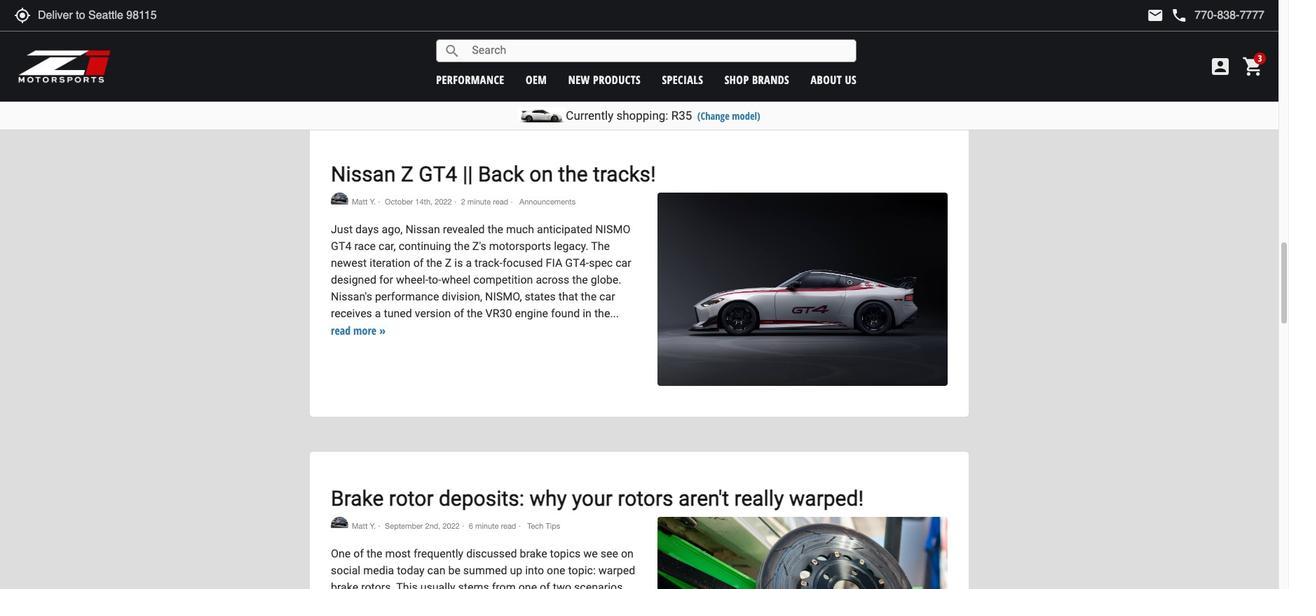 Task type: describe. For each thing, give the bounding box(es) containing it.
tracks!
[[593, 162, 656, 187]]

race
[[354, 240, 376, 254]]

gt4-
[[566, 257, 589, 270]]

Search search field
[[461, 40, 857, 62]]

us
[[846, 72, 857, 87]]

2
[[461, 198, 466, 206]]

can
[[428, 565, 446, 578]]

new
[[569, 72, 590, 87]]

z inside just days ago, nissan revealed the much anticipated nismo gt4 race car, continuing the z's motorsports legacy. the newest iteration of the z is a track-focused fia gt4-spec car designed for wheel-to-wheel competition across the globe. nissan's performance division, nismo, states that the car receives a tuned version of the vr30 engine found in the... read more »
[[445, 257, 452, 270]]

shopping_cart link
[[1239, 55, 1265, 78]]

nissan's
[[331, 291, 372, 304]]

mail link
[[1148, 7, 1165, 24]]

tech
[[528, 522, 544, 531]]

0 vertical spatial nissan
[[331, 162, 396, 187]]

0 vertical spatial performance
[[436, 72, 505, 87]]

account_box
[[1210, 55, 1232, 78]]

brake
[[331, 487, 384, 511]]

the
[[591, 240, 610, 254]]

z's
[[473, 240, 487, 254]]

minute for ||
[[468, 198, 491, 206]]

revealed
[[443, 223, 485, 237]]

october
[[385, 198, 413, 206]]

really
[[735, 487, 784, 511]]

read inside just days ago, nissan revealed the much anticipated nismo gt4 race car, continuing the z's motorsports legacy. the newest iteration of the z is a track-focused fia gt4-spec car designed for wheel-to-wheel competition across the globe. nissan's performance division, nismo, states that the car receives a tuned version of the vr30 engine found in the... read more »
[[331, 324, 351, 339]]

z1 motorsports logo image
[[18, 49, 112, 84]]

products
[[593, 72, 641, 87]]

brake rotor deposits: why your rotors aren't really warped!
[[331, 487, 864, 511]]

specials
[[662, 72, 704, 87]]

model)
[[733, 109, 761, 123]]

one of the most frequently discussed brake topics we see on social media today can be summed up into one topic: warped brake rotors. this usually stems from one of two scenario
[[331, 548, 643, 590]]

matt y. for nissan
[[352, 198, 376, 206]]

the up announcements on the top of page
[[559, 162, 588, 187]]

shop brands link
[[725, 72, 790, 87]]

more
[[354, 324, 377, 339]]

nissan z gt4 || back on the tracks! link
[[331, 162, 656, 187]]

up
[[510, 565, 523, 578]]

of down division,
[[454, 308, 464, 321]]

minute for why
[[476, 522, 499, 531]]

of right one
[[354, 548, 364, 561]]

legacy.
[[554, 240, 589, 254]]

media
[[363, 565, 394, 578]]

most
[[385, 548, 411, 561]]

||
[[463, 162, 473, 187]]

(change model) link
[[698, 109, 761, 123]]

receives
[[331, 308, 372, 321]]

nismo
[[596, 223, 631, 237]]

found
[[551, 308, 580, 321]]

about us link
[[811, 72, 857, 87]]

r35
[[672, 109, 692, 123]]

account_box link
[[1206, 55, 1236, 78]]

the up in
[[581, 291, 597, 304]]

0 horizontal spatial on
[[530, 162, 553, 187]]

6
[[469, 522, 473, 531]]

currently shopping: r35 (change model)
[[566, 109, 761, 123]]

about
[[811, 72, 842, 87]]

the inside one of the most frequently discussed brake topics we see on social media today can be summed up into one topic: warped brake rotors. this usually stems from one of two scenario
[[367, 548, 383, 561]]

0 vertical spatial one
[[547, 565, 566, 578]]

y. for nissan
[[370, 198, 376, 206]]

motorsports
[[489, 240, 551, 254]]

read for rotor
[[501, 522, 516, 531]]

deposits:
[[439, 487, 525, 511]]

on inside one of the most frequently discussed brake topics we see on social media today can be summed up into one topic: warped brake rotors. this usually stems from one of two scenario
[[621, 548, 634, 561]]

of up wheel-
[[414, 257, 424, 270]]

why
[[530, 487, 567, 511]]

vr30
[[486, 308, 512, 321]]

rotors
[[618, 487, 674, 511]]

2 minute read
[[461, 198, 509, 206]]

we
[[584, 548, 598, 561]]

rotors.
[[361, 582, 394, 590]]

be
[[449, 565, 461, 578]]

engine
[[515, 308, 548, 321]]

aren't
[[679, 487, 730, 511]]

tips
[[546, 522, 561, 531]]

topics
[[550, 548, 581, 561]]

1 vertical spatial car
[[600, 291, 616, 304]]

rotor
[[389, 487, 434, 511]]

matt y. image
[[331, 518, 349, 529]]

tuned
[[384, 308, 412, 321]]

phone
[[1172, 7, 1188, 24]]

1 horizontal spatial car
[[616, 257, 632, 270]]

track-
[[475, 257, 503, 270]]

wheel-
[[396, 274, 429, 287]]

today
[[397, 565, 425, 578]]

1 vertical spatial a
[[375, 308, 381, 321]]

continuing
[[399, 240, 451, 254]]

specials link
[[662, 72, 704, 87]]

this
[[396, 582, 418, 590]]

your
[[572, 487, 613, 511]]

1 vertical spatial one
[[519, 582, 537, 590]]

warped!
[[790, 487, 864, 511]]

gt4 inside just days ago, nissan revealed the much anticipated nismo gt4 race car, continuing the z's motorsports legacy. the newest iteration of the z is a track-focused fia gt4-spec car designed for wheel-to-wheel competition across the globe. nissan's performance division, nismo, states that the car receives a tuned version of the vr30 engine found in the... read more »
[[331, 240, 352, 254]]

nissan z gt4 || back on the tracks!
[[331, 162, 656, 187]]

shop brands
[[725, 72, 790, 87]]

shop
[[725, 72, 749, 87]]

is
[[455, 257, 463, 270]]

the...
[[595, 308, 619, 321]]



Task type: vqa. For each thing, say whether or not it's contained in the screenshot.
z1 related to Z1 Off Road
no



Task type: locate. For each thing, give the bounding box(es) containing it.
fia
[[546, 257, 563, 270]]

2 y. from the top
[[370, 522, 376, 531]]

read for z
[[493, 198, 509, 206]]

0 vertical spatial a
[[466, 257, 472, 270]]

1 vertical spatial matt y.
[[352, 522, 376, 531]]

summed
[[464, 565, 507, 578]]

nissan up matt y. icon
[[331, 162, 396, 187]]

0 vertical spatial z
[[401, 162, 414, 187]]

division,
[[442, 291, 483, 304]]

y. left october on the top left of the page
[[370, 198, 376, 206]]

car right spec
[[616, 257, 632, 270]]

1 vertical spatial read
[[331, 324, 351, 339]]

1 horizontal spatial on
[[621, 548, 634, 561]]

competition
[[474, 274, 533, 287]]

performance
[[436, 72, 505, 87], [375, 291, 439, 304]]

performance down search
[[436, 72, 505, 87]]

1 vertical spatial nissan
[[406, 223, 440, 237]]

of
[[414, 257, 424, 270], [454, 308, 464, 321], [354, 548, 364, 561], [540, 582, 550, 590]]

back
[[478, 162, 525, 187]]

1 vertical spatial z
[[445, 257, 452, 270]]

car up the...
[[600, 291, 616, 304]]

car
[[616, 257, 632, 270], [600, 291, 616, 304]]

see
[[601, 548, 619, 561]]

brands
[[753, 72, 790, 87]]

1 vertical spatial 2022
[[443, 522, 460, 531]]

from
[[492, 582, 516, 590]]

matt y. right matt y. icon
[[352, 198, 376, 206]]

2022 right 2nd, at the left of page
[[443, 522, 460, 531]]

0 vertical spatial matt y.
[[352, 198, 376, 206]]

ago,
[[382, 223, 403, 237]]

the up to-
[[427, 257, 442, 270]]

matt y. for brake
[[352, 522, 376, 531]]

1 horizontal spatial nissan
[[406, 223, 440, 237]]

iteration
[[370, 257, 411, 270]]

a up »
[[375, 308, 381, 321]]

two
[[553, 582, 572, 590]]

1 y. from the top
[[370, 198, 376, 206]]

the down gt4-
[[573, 274, 588, 287]]

2 vertical spatial read
[[501, 522, 516, 531]]

warped
[[599, 565, 636, 578]]

1 horizontal spatial brake
[[520, 548, 548, 561]]

1 vertical spatial brake
[[331, 582, 359, 590]]

september 2nd, 2022
[[385, 522, 460, 531]]

tech tips
[[526, 522, 561, 531]]

on right see
[[621, 548, 634, 561]]

about us
[[811, 72, 857, 87]]

days
[[356, 223, 379, 237]]

performance inside just days ago, nissan revealed the much anticipated nismo gt4 race car, continuing the z's motorsports legacy. the newest iteration of the z is a track-focused fia gt4-spec car designed for wheel-to-wheel competition across the globe. nissan's performance division, nismo, states that the car receives a tuned version of the vr30 engine found in the... read more »
[[375, 291, 439, 304]]

nissan z gt4 || back on the tracks! image
[[658, 193, 948, 387]]

1 horizontal spatial one
[[547, 565, 566, 578]]

topic:
[[568, 565, 596, 578]]

0 vertical spatial 2022
[[435, 198, 452, 206]]

2022 for deposits:
[[443, 522, 460, 531]]

1 vertical spatial y.
[[370, 522, 376, 531]]

2022 for gt4
[[435, 198, 452, 206]]

minute right 2
[[468, 198, 491, 206]]

the left much
[[488, 223, 504, 237]]

1 vertical spatial gt4
[[331, 240, 352, 254]]

0 vertical spatial on
[[530, 162, 553, 187]]

search
[[444, 42, 461, 59]]

september
[[385, 522, 423, 531]]

0 horizontal spatial car
[[600, 291, 616, 304]]

0 horizontal spatial nissan
[[331, 162, 396, 187]]

matt y. right matt y. image
[[352, 522, 376, 531]]

0 horizontal spatial brake
[[331, 582, 359, 590]]

oem
[[526, 72, 547, 87]]

brake rotor deposits: why your rotors aren't really warped! image
[[658, 518, 948, 590]]

on
[[530, 162, 553, 187], [621, 548, 634, 561]]

nissan inside just days ago, nissan revealed the much anticipated nismo gt4 race car, continuing the z's motorsports legacy. the newest iteration of the z is a track-focused fia gt4-spec car designed for wheel-to-wheel competition across the globe. nissan's performance division, nismo, states that the car receives a tuned version of the vr30 engine found in the... read more »
[[406, 223, 440, 237]]

y. left the september
[[370, 522, 376, 531]]

of left two
[[540, 582, 550, 590]]

2 matt y. from the top
[[352, 522, 376, 531]]

0 horizontal spatial one
[[519, 582, 537, 590]]

matt
[[352, 198, 368, 206], [352, 522, 368, 531]]

just
[[331, 223, 353, 237]]

0 horizontal spatial z
[[401, 162, 414, 187]]

2nd,
[[425, 522, 441, 531]]

usually
[[421, 582, 456, 590]]

october 14th, 2022
[[385, 198, 452, 206]]

1 matt from the top
[[352, 198, 368, 206]]

0 vertical spatial y.
[[370, 198, 376, 206]]

focused
[[503, 257, 543, 270]]

0 vertical spatial gt4
[[419, 162, 458, 187]]

new products link
[[569, 72, 641, 87]]

gt4 left ||
[[419, 162, 458, 187]]

car,
[[379, 240, 396, 254]]

performance link
[[436, 72, 505, 87]]

one down into
[[519, 582, 537, 590]]

shopping_cart
[[1243, 55, 1265, 78]]

brake
[[520, 548, 548, 561], [331, 582, 359, 590]]

read left tech
[[501, 522, 516, 531]]

newest
[[331, 257, 367, 270]]

1 vertical spatial minute
[[476, 522, 499, 531]]

gt4
[[419, 162, 458, 187], [331, 240, 352, 254]]

read down receives
[[331, 324, 351, 339]]

designed
[[331, 274, 377, 287]]

brake rotor deposits: why your rotors aren't really warped! link
[[331, 487, 864, 511]]

oem link
[[526, 72, 547, 87]]

z up october on the top left of the page
[[401, 162, 414, 187]]

y. for brake
[[370, 522, 376, 531]]

matt y. image
[[331, 193, 349, 204]]

mail phone
[[1148, 7, 1188, 24]]

discussed
[[467, 548, 517, 561]]

brake down social
[[331, 582, 359, 590]]

1 horizontal spatial a
[[466, 257, 472, 270]]

y.
[[370, 198, 376, 206], [370, 522, 376, 531]]

stems
[[458, 582, 489, 590]]

my_location
[[14, 7, 31, 24]]

spec
[[589, 257, 613, 270]]

performance down wheel-
[[375, 291, 439, 304]]

0 vertical spatial car
[[616, 257, 632, 270]]

0 vertical spatial minute
[[468, 198, 491, 206]]

brake up into
[[520, 548, 548, 561]]

in
[[583, 308, 592, 321]]

the
[[559, 162, 588, 187], [488, 223, 504, 237], [454, 240, 470, 254], [427, 257, 442, 270], [573, 274, 588, 287], [581, 291, 597, 304], [467, 308, 483, 321], [367, 548, 383, 561]]

minute right 6
[[476, 522, 499, 531]]

phone link
[[1172, 7, 1265, 24]]

just days ago, nissan revealed the much anticipated nismo gt4 race car, continuing the z's motorsports legacy. the newest iteration of the z is a track-focused fia gt4-spec car designed for wheel-to-wheel competition across the globe. nissan's performance division, nismo, states that the car receives a tuned version of the vr30 engine found in the... read more »
[[331, 223, 632, 339]]

social
[[331, 565, 361, 578]]

the up media at left
[[367, 548, 383, 561]]

nissan up continuing
[[406, 223, 440, 237]]

0 vertical spatial read
[[493, 198, 509, 206]]

0 vertical spatial matt
[[352, 198, 368, 206]]

announcements
[[518, 198, 576, 206]]

currently
[[566, 109, 614, 123]]

1 horizontal spatial z
[[445, 257, 452, 270]]

1 horizontal spatial gt4
[[419, 162, 458, 187]]

matt for nissan
[[352, 198, 368, 206]]

mail
[[1148, 7, 1165, 24]]

nismo,
[[485, 291, 522, 304]]

globe.
[[591, 274, 622, 287]]

1 vertical spatial on
[[621, 548, 634, 561]]

matt for brake
[[352, 522, 368, 531]]

to-
[[429, 274, 442, 287]]

across
[[536, 274, 570, 287]]

0 vertical spatial brake
[[520, 548, 548, 561]]

0 horizontal spatial a
[[375, 308, 381, 321]]

0 horizontal spatial gt4
[[331, 240, 352, 254]]

the down division,
[[467, 308, 483, 321]]

gt4 down "just"
[[331, 240, 352, 254]]

matt right matt y. image
[[352, 522, 368, 531]]

version
[[415, 308, 451, 321]]

on up announcements on the top of page
[[530, 162, 553, 187]]

1 matt y. from the top
[[352, 198, 376, 206]]

6 minute read
[[469, 522, 516, 531]]

z left 'is'
[[445, 257, 452, 270]]

1 vertical spatial performance
[[375, 291, 439, 304]]

2 matt from the top
[[352, 522, 368, 531]]

new products
[[569, 72, 641, 87]]

14th,
[[415, 198, 433, 206]]

shopping:
[[617, 109, 669, 123]]

1 vertical spatial matt
[[352, 522, 368, 531]]

states
[[525, 291, 556, 304]]

matt right matt y. icon
[[352, 198, 368, 206]]

2022 right the 14th,
[[435, 198, 452, 206]]

the down revealed
[[454, 240, 470, 254]]

one up two
[[547, 565, 566, 578]]

read down back
[[493, 198, 509, 206]]

much
[[506, 223, 534, 237]]

a right 'is'
[[466, 257, 472, 270]]



